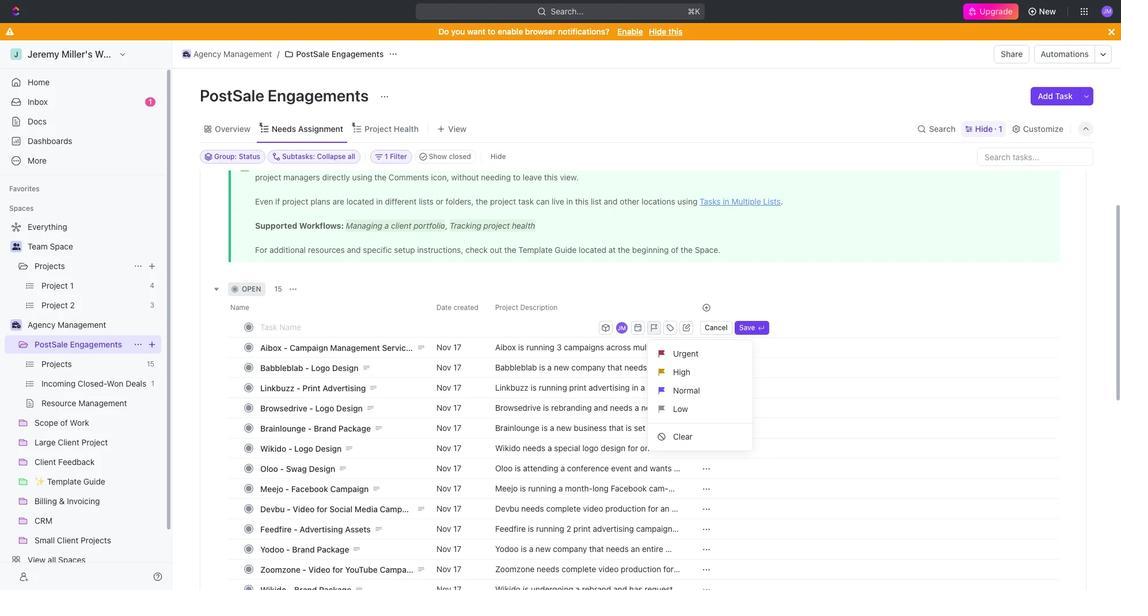 Task type: locate. For each thing, give the bounding box(es) containing it.
zoomzone for zoomzone - video for youtube campaign
[[260, 564, 301, 574]]

babbleblab
[[260, 363, 303, 372]]

dashboards
[[28, 136, 72, 146]]

1 horizontal spatial to
[[568, 575, 575, 584]]

hide for hide 1
[[976, 124, 993, 133]]

awareness.
[[635, 575, 676, 584]]

print up rebranding
[[570, 383, 587, 392]]

production inside zoomzone needs complete video production for a youtube campaign to increase brand awareness.
[[621, 564, 662, 574]]

babbleblab - logo design link
[[258, 359, 428, 376]]

1 vertical spatial video
[[599, 564, 619, 574]]

zoomzone - video for youtube campaign
[[260, 564, 419, 574]]

feedfire left social
[[496, 524, 526, 533]]

a inside browsedrive is rebranding and needs a new, mod ern logo.
[[635, 403, 640, 412]]

0 horizontal spatial linkbuzz
[[260, 383, 295, 393]]

video
[[583, 504, 604, 513], [599, 564, 619, 574]]

0 horizontal spatial youtube
[[345, 564, 378, 574]]

0 horizontal spatial postsale
[[35, 339, 68, 349]]

of right one
[[657, 443, 664, 453]]

agency
[[194, 49, 221, 59], [28, 320, 55, 330]]

-
[[284, 343, 288, 352], [305, 363, 309, 372], [297, 383, 301, 393], [310, 403, 313, 413], [308, 423, 312, 433], [289, 443, 292, 453], [280, 464, 284, 473], [286, 484, 289, 493], [287, 504, 291, 514], [294, 524, 298, 534], [286, 544, 290, 554], [303, 564, 306, 574]]

logo for browsedrive
[[315, 403, 334, 413]]

brainlounge
[[260, 423, 306, 433]]

1 horizontal spatial devbu
[[496, 504, 520, 513]]

wikido - logo design link
[[258, 440, 428, 457]]

of inside feedfire is running 2 print advertising campaigns and needs creation of the assets.
[[569, 534, 576, 544]]

a right 'in'
[[641, 383, 645, 392]]

package inside brainlounge - brand package "link"
[[339, 423, 371, 433]]

a up brands.
[[548, 443, 552, 453]]

home link
[[5, 73, 161, 92]]

advertising up yodoo - brand package
[[300, 524, 343, 534]]

devbu up "upcoming"
[[496, 504, 520, 513]]

in
[[632, 383, 639, 392]]

0 vertical spatial engagements
[[332, 49, 384, 59]]

advertising down babbleblab - logo design link
[[323, 383, 366, 393]]

video up increase
[[599, 564, 619, 574]]

search
[[930, 124, 956, 133]]

running for creation
[[536, 524, 565, 533]]

0 vertical spatial youtube
[[345, 564, 378, 574]]

design for wikido - logo design
[[315, 443, 342, 453]]

do
[[439, 27, 449, 36]]

company
[[553, 544, 587, 554]]

0 horizontal spatial 1
[[149, 97, 152, 106]]

- down yodoo - brand package
[[303, 564, 306, 574]]

do you want to enable browser notifications? enable hide this
[[439, 27, 683, 36]]

brand for yodoo
[[292, 544, 315, 554]]

a inside yodoo is a new company that needs an entire brand package including logo design.
[[529, 544, 534, 554]]

engagements inside sidebar navigation
[[70, 339, 122, 349]]

logo up linkbuzz - print advertising
[[311, 363, 330, 372]]

1 vertical spatial logo
[[589, 554, 605, 564]]

is left social
[[528, 524, 534, 533]]

- right "meejo"
[[286, 484, 289, 493]]

new
[[1040, 6, 1057, 16]]

0 vertical spatial postsale engagements
[[296, 49, 384, 59]]

a inside wikido needs a special logo design for one of their sub-brands.
[[548, 443, 552, 453]]

agency right business time image
[[28, 320, 55, 330]]

/
[[277, 49, 280, 59]]

campaign
[[290, 343, 328, 352], [331, 484, 369, 493], [380, 504, 419, 514], [380, 564, 419, 574]]

- down meejo - facebook campaign
[[287, 504, 291, 514]]

logo down the that
[[589, 554, 605, 564]]

- right oloo in the bottom of the page
[[280, 464, 284, 473]]

for down yodoo - brand package link
[[333, 564, 343, 574]]

0 vertical spatial of
[[657, 443, 664, 453]]

upcoming
[[496, 514, 532, 524]]

zoomzone down yodoo - brand package
[[260, 564, 301, 574]]

sidebar navigation
[[0, 40, 172, 590]]

agency management right business time image
[[28, 320, 106, 330]]

- right aibox on the left bottom
[[284, 343, 288, 352]]

2 vertical spatial engagements
[[70, 339, 122, 349]]

a left new,
[[635, 403, 640, 412]]

0 horizontal spatial devbu
[[260, 504, 285, 514]]

0 vertical spatial complete
[[547, 504, 581, 513]]

feedfire
[[496, 524, 526, 533], [260, 524, 292, 534]]

0 horizontal spatial agency management
[[28, 320, 106, 330]]

production for increase
[[621, 564, 662, 574]]

- for browsedrive
[[310, 403, 313, 413]]

design down brainlounge - brand package
[[315, 443, 342, 453]]

a up package at the left bottom of page
[[529, 544, 534, 554]]

needs assignment link
[[270, 121, 343, 137]]

yodoo down feedfire - advertising assets
[[260, 544, 284, 554]]

- left print
[[297, 383, 301, 393]]

youtube down yodoo - brand package link
[[345, 564, 378, 574]]

1 horizontal spatial yodoo
[[496, 544, 519, 554]]

needs inside linkbuzz is running print advertising in a well- known magazine and needs content creation.
[[576, 393, 599, 403]]

tree containing team space
[[5, 218, 161, 589]]

0 vertical spatial brand
[[314, 423, 337, 433]]

0 vertical spatial brand
[[496, 554, 517, 564]]

yodoo inside yodoo is a new company that needs an entire brand package including logo design.
[[496, 544, 519, 554]]

wikido
[[496, 443, 521, 453], [260, 443, 287, 453]]

design
[[601, 443, 626, 453]]

0 vertical spatial 1
[[149, 97, 152, 106]]

to inside zoomzone needs complete video production for a youtube campaign to increase brand awareness.
[[568, 575, 575, 584]]

1 vertical spatial print
[[574, 524, 591, 533]]

brainlounge - brand package link
[[258, 420, 428, 436]]

1 horizontal spatial and
[[560, 393, 574, 403]]

0 horizontal spatial of
[[569, 534, 576, 544]]

package down browsedrive - logo design link
[[339, 423, 371, 433]]

youtube down package at the left bottom of page
[[496, 575, 527, 584]]

0 vertical spatial an
[[661, 504, 670, 513]]

zoomzone inside zoomzone needs complete video production for a youtube campaign to increase brand awareness.
[[496, 564, 535, 574]]

media
[[558, 514, 581, 524]]

wikido inside wikido needs a special logo design for one of their sub-brands.
[[496, 443, 521, 453]]

- down browsedrive - logo design
[[308, 423, 312, 433]]

2 horizontal spatial hide
[[976, 124, 993, 133]]

0 horizontal spatial wikido
[[260, 443, 287, 453]]

production inside devbu needs complete video production for an upcoming social media campaign.
[[606, 504, 646, 513]]

1 horizontal spatial brand
[[611, 575, 633, 584]]

browsedrive inside browsedrive is rebranding and needs a new, mod ern logo.
[[496, 403, 541, 412]]

upgrade link
[[964, 3, 1019, 20]]

wikido for wikido needs a special logo design for one of their sub-brands.
[[496, 443, 521, 453]]

2 vertical spatial logo
[[295, 443, 313, 453]]

brand
[[314, 423, 337, 433], [292, 544, 315, 554]]

complete
[[547, 504, 581, 513], [562, 564, 597, 574]]

postsale
[[296, 49, 330, 59], [200, 86, 264, 105], [35, 339, 68, 349]]

0 vertical spatial video
[[583, 504, 604, 513]]

is up magazine
[[531, 383, 537, 392]]

video down yodoo - brand package
[[309, 564, 330, 574]]

- for feedfire
[[294, 524, 298, 534]]

an left entire
[[631, 544, 640, 554]]

for up campaigns
[[648, 504, 659, 513]]

0 vertical spatial agency management
[[194, 49, 272, 59]]

0 horizontal spatial zoomzone
[[260, 564, 301, 574]]

yodoo down "upcoming"
[[496, 544, 519, 554]]

0 horizontal spatial browsedrive
[[260, 403, 308, 413]]

video inside devbu needs complete video production for an upcoming social media campaign.
[[583, 504, 604, 513]]

print inside feedfire is running 2 print advertising campaigns and needs creation of the assets.
[[574, 524, 591, 533]]

video inside zoomzone needs complete video production for a youtube campaign to increase brand awareness.
[[599, 564, 619, 574]]

and inside linkbuzz is running print advertising in a well- known magazine and needs content creation.
[[560, 393, 574, 403]]

complete up media
[[547, 504, 581, 513]]

is inside linkbuzz is running print advertising in a well- known magazine and needs content creation.
[[531, 383, 537, 392]]

0 horizontal spatial postsale engagements link
[[35, 335, 129, 354]]

feedfire for feedfire - advertising assets
[[260, 524, 292, 534]]

linkbuzz down babbleblab
[[260, 383, 295, 393]]

production up awareness. in the right bottom of the page
[[621, 564, 662, 574]]

running up magazine
[[539, 383, 567, 392]]

running inside linkbuzz is running print advertising in a well- known magazine and needs content creation.
[[539, 383, 567, 392]]

complete inside devbu needs complete video production for an upcoming social media campaign.
[[547, 504, 581, 513]]

1 horizontal spatial hide
[[649, 27, 667, 36]]

postsale engagements inside tree
[[35, 339, 122, 349]]

video for zoomzone
[[309, 564, 330, 574]]

linkbuzz inside linkbuzz is running print advertising in a well- known magazine and needs content creation.
[[496, 383, 529, 392]]

1 horizontal spatial an
[[661, 504, 670, 513]]

logo left design
[[583, 443, 599, 453]]

of down 2
[[569, 534, 576, 544]]

is left rebranding
[[543, 403, 549, 412]]

browsedrive up logo.
[[496, 403, 541, 412]]

1 vertical spatial postsale engagements link
[[35, 335, 129, 354]]

devbu inside the devbu - video for social media campaign link
[[260, 504, 285, 514]]

1 vertical spatial agency
[[28, 320, 55, 330]]

1 vertical spatial management
[[58, 320, 106, 330]]

1 vertical spatial engagements
[[268, 86, 369, 105]]

oloo - swag design link
[[258, 460, 428, 477]]

1 vertical spatial logo
[[315, 403, 334, 413]]

print up the
[[574, 524, 591, 533]]

agency right business time icon
[[194, 49, 221, 59]]

1 vertical spatial an
[[631, 544, 640, 554]]

zoomzone up campaign
[[496, 564, 535, 574]]

brand down browsedrive - logo design
[[314, 423, 337, 433]]

running inside feedfire is running 2 print advertising campaigns and needs creation of the assets.
[[536, 524, 565, 533]]

brand down feedfire - advertising assets
[[292, 544, 315, 554]]

linkbuzz - print advertising link
[[258, 379, 428, 396]]

favorites
[[9, 184, 40, 193]]

wikido up oloo in the bottom of the page
[[260, 443, 287, 453]]

brand inside "link"
[[314, 423, 337, 433]]

yodoo for yodoo is a new company that needs an entire brand package including logo design.
[[496, 544, 519, 554]]

logo up brainlounge - brand package
[[315, 403, 334, 413]]

0 vertical spatial print
[[570, 383, 587, 392]]

0 vertical spatial advertising
[[323, 383, 366, 393]]

wikido - logo design
[[260, 443, 342, 453]]

overview link
[[213, 121, 251, 137]]

1 vertical spatial running
[[536, 524, 565, 533]]

0 horizontal spatial brand
[[496, 554, 517, 564]]

design for browsedrive - logo design
[[336, 403, 363, 413]]

aibox - campaign management services
[[260, 343, 415, 352]]

1 horizontal spatial zoomzone
[[496, 564, 535, 574]]

production for campaign.
[[606, 504, 646, 513]]

and inside feedfire is running 2 print advertising campaigns and needs creation of the assets.
[[496, 534, 509, 544]]

devbu - video for social media campaign link
[[258, 500, 428, 517]]

1 horizontal spatial agency management
[[194, 49, 272, 59]]

engagements
[[332, 49, 384, 59], [268, 86, 369, 105], [70, 339, 122, 349]]

- for oloo
[[280, 464, 284, 473]]

1 vertical spatial advertising
[[593, 524, 634, 533]]

design up meejo - facebook campaign
[[309, 464, 336, 473]]

1 vertical spatial production
[[621, 564, 662, 574]]

for left one
[[628, 443, 639, 453]]

logo for babbleblab
[[311, 363, 330, 372]]

user group image
[[12, 243, 20, 250]]

0 horizontal spatial management
[[58, 320, 106, 330]]

yodoo for yodoo - brand package
[[260, 544, 284, 554]]

1 vertical spatial video
[[309, 564, 330, 574]]

youtube
[[345, 564, 378, 574], [496, 575, 527, 584]]

print
[[570, 383, 587, 392], [574, 524, 591, 533]]

business time image
[[12, 322, 20, 328]]

1 vertical spatial complete
[[562, 564, 597, 574]]

- down print
[[310, 403, 313, 413]]

this
[[669, 27, 683, 36]]

for inside devbu needs complete video production for an upcoming social media campaign.
[[648, 504, 659, 513]]

advertising
[[589, 383, 630, 392], [593, 524, 634, 533]]

save button
[[735, 321, 769, 334]]

an inside devbu needs complete video production for an upcoming social media campaign.
[[661, 504, 670, 513]]

Search tasks... text field
[[978, 148, 1094, 165]]

0 vertical spatial advertising
[[589, 383, 630, 392]]

design.
[[607, 554, 635, 564]]

brand
[[496, 554, 517, 564], [611, 575, 633, 584]]

devbu needs complete video production for an upcoming social media campaign.
[[496, 504, 672, 524]]

project
[[365, 124, 392, 133]]

swag
[[286, 464, 307, 473]]

feedfire inside feedfire is running 2 print advertising campaigns and needs creation of the assets.
[[496, 524, 526, 533]]

notifications?
[[558, 27, 610, 36]]

advertising up content
[[589, 383, 630, 392]]

well-
[[648, 383, 666, 392]]

complete inside zoomzone needs complete video production for a youtube campaign to increase brand awareness.
[[562, 564, 597, 574]]

2 vertical spatial management
[[330, 343, 380, 352]]

browsedrive up the brainlounge
[[260, 403, 308, 413]]

brand down the design.
[[611, 575, 633, 584]]

0 vertical spatial package
[[339, 423, 371, 433]]

campaign
[[529, 575, 566, 584]]

assets.
[[593, 534, 619, 544]]

management inside sidebar navigation
[[58, 320, 106, 330]]

list
[[648, 344, 753, 446]]

is inside yodoo is a new company that needs an entire brand package including logo design.
[[521, 544, 527, 554]]

linkbuzz - print advertising
[[260, 383, 366, 393]]

1 horizontal spatial agency management link
[[179, 47, 275, 61]]

1 vertical spatial hide
[[976, 124, 993, 133]]

complete for to
[[562, 564, 597, 574]]

is inside feedfire is running 2 print advertising campaigns and needs creation of the assets.
[[528, 524, 534, 533]]

- up print
[[305, 363, 309, 372]]

an inside yodoo is a new company that needs an entire brand package including logo design.
[[631, 544, 640, 554]]

0 horizontal spatial hide
[[491, 152, 506, 161]]

youtube inside zoomzone needs complete video production for a youtube campaign to increase brand awareness.
[[496, 575, 527, 584]]

- up yodoo - brand package
[[294, 524, 298, 534]]

video down facebook
[[293, 504, 315, 514]]

for up awareness. in the right bottom of the page
[[664, 564, 674, 574]]

1 vertical spatial package
[[317, 544, 349, 554]]

complete up increase
[[562, 564, 597, 574]]

0 vertical spatial logo
[[311, 363, 330, 372]]

video
[[293, 504, 315, 514], [309, 564, 330, 574]]

to right "want" at the top
[[488, 27, 496, 36]]

1 vertical spatial youtube
[[496, 575, 527, 584]]

hide inside hide button
[[491, 152, 506, 161]]

hide for hide
[[491, 152, 506, 161]]

production up campaign.
[[606, 504, 646, 513]]

0 horizontal spatial an
[[631, 544, 640, 554]]

0 horizontal spatial and
[[496, 534, 509, 544]]

agency management left /
[[194, 49, 272, 59]]

0 vertical spatial postsale
[[296, 49, 330, 59]]

advertising
[[323, 383, 366, 393], [300, 524, 343, 534]]

0 vertical spatial running
[[539, 383, 567, 392]]

1 horizontal spatial linkbuzz
[[496, 383, 529, 392]]

agency management
[[194, 49, 272, 59], [28, 320, 106, 330]]

creation
[[536, 534, 567, 544]]

linkbuzz for linkbuzz is running print advertising in a well- known magazine and needs content creation.
[[496, 383, 529, 392]]

special
[[554, 443, 581, 453]]

design up linkbuzz - print advertising link
[[332, 363, 359, 372]]

2 vertical spatial hide
[[491, 152, 506, 161]]

save
[[740, 323, 756, 332]]

sub-
[[515, 454, 532, 463]]

running up the creation
[[536, 524, 565, 533]]

0 horizontal spatial to
[[488, 27, 496, 36]]

1 vertical spatial 1
[[999, 124, 1003, 133]]

logo inside yodoo is a new company that needs an entire brand package including logo design.
[[589, 554, 605, 564]]

overview
[[215, 124, 251, 133]]

design up brainlounge - brand package "link"
[[336, 403, 363, 413]]

1 vertical spatial brand
[[292, 544, 315, 554]]

browsedrive
[[496, 403, 541, 412], [260, 403, 308, 413]]

tree
[[5, 218, 161, 589]]

an up campaigns
[[661, 504, 670, 513]]

devbu down "meejo"
[[260, 504, 285, 514]]

1 vertical spatial of
[[569, 534, 576, 544]]

campaigns
[[637, 524, 677, 533]]

wikido needs a special logo design for one of their sub-brands.
[[496, 443, 666, 463]]

wikido up 'their'
[[496, 443, 521, 453]]

0 vertical spatial postsale engagements link
[[282, 47, 387, 61]]

brand inside zoomzone needs complete video production for a youtube campaign to increase brand awareness.
[[611, 575, 633, 584]]

- down feedfire - advertising assets
[[286, 544, 290, 554]]

logo up oloo - swag design
[[295, 443, 313, 453]]

add task button
[[1032, 87, 1080, 105]]

a up awareness. in the right bottom of the page
[[676, 564, 681, 574]]

for inside zoomzone needs complete video production for a youtube campaign to increase brand awareness.
[[664, 564, 674, 574]]

1 horizontal spatial youtube
[[496, 575, 527, 584]]

1 horizontal spatial of
[[657, 443, 664, 453]]

1 horizontal spatial feedfire
[[496, 524, 526, 533]]

1 vertical spatial postsale
[[200, 86, 264, 105]]

2 vertical spatial postsale
[[35, 339, 68, 349]]

package up zoomzone - video for youtube campaign
[[317, 544, 349, 554]]

zoomzone needs complete video production for a youtube campaign to increase brand awareness. button
[[489, 559, 689, 584]]

agency management inside sidebar navigation
[[28, 320, 106, 330]]

advertising up assets.
[[593, 524, 634, 533]]

- for zoomzone
[[303, 564, 306, 574]]

agency inside tree
[[28, 320, 55, 330]]

2 vertical spatial postsale engagements
[[35, 339, 122, 349]]

complete for media
[[547, 504, 581, 513]]

zoomzone needs complete video production for a youtube campaign to increase brand awareness.
[[496, 564, 683, 584]]

1 horizontal spatial browsedrive
[[496, 403, 541, 412]]

design for babbleblab - logo design
[[332, 363, 359, 372]]

running
[[539, 383, 567, 392], [536, 524, 565, 533]]

social
[[535, 514, 556, 524]]

0 horizontal spatial agency management link
[[28, 316, 159, 334]]

- up "swag" in the left of the page
[[289, 443, 292, 453]]

to down including at the bottom of the page
[[568, 575, 575, 584]]

package inside yodoo - brand package link
[[317, 544, 349, 554]]

feedfire - advertising assets
[[260, 524, 371, 534]]

devbu inside devbu needs complete video production for an upcoming social media campaign.
[[496, 504, 520, 513]]

1 vertical spatial advertising
[[300, 524, 343, 534]]

1 inside sidebar navigation
[[149, 97, 152, 106]]

is inside browsedrive is rebranding and needs a new, mod ern logo.
[[543, 403, 549, 412]]

linkbuzz up 'known'
[[496, 383, 529, 392]]

a inside zoomzone needs complete video production for a youtube campaign to increase brand awareness.
[[676, 564, 681, 574]]

0 vertical spatial agency
[[194, 49, 221, 59]]

video up campaign.
[[583, 504, 604, 513]]

0 vertical spatial production
[[606, 504, 646, 513]]

1 vertical spatial to
[[568, 575, 575, 584]]

0 horizontal spatial agency
[[28, 320, 55, 330]]

1 vertical spatial brand
[[611, 575, 633, 584]]

0 horizontal spatial yodoo
[[260, 544, 284, 554]]

campaign.
[[583, 514, 622, 524]]

is up package at the left bottom of page
[[521, 544, 527, 554]]

feedfire up yodoo - brand package
[[260, 524, 292, 534]]

print inside linkbuzz is running print advertising in a well- known magazine and needs content creation.
[[570, 383, 587, 392]]

- inside "link"
[[308, 423, 312, 433]]

wikido needs a special logo design for one of their sub-brands. button
[[489, 438, 689, 463]]

new,
[[642, 403, 659, 412]]

Task Name text field
[[260, 317, 597, 336]]

needs
[[576, 393, 599, 403], [610, 403, 633, 412], [523, 443, 546, 453], [522, 504, 544, 513], [512, 534, 534, 544], [606, 544, 629, 554], [537, 564, 560, 574]]

0 vertical spatial management
[[224, 49, 272, 59]]

0 vertical spatial logo
[[583, 443, 599, 453]]

brand left package at the left bottom of page
[[496, 554, 517, 564]]

normal
[[674, 385, 700, 395]]

is
[[531, 383, 537, 392], [543, 403, 549, 412], [528, 524, 534, 533], [521, 544, 527, 554]]

new button
[[1024, 2, 1064, 21]]

0 horizontal spatial feedfire
[[260, 524, 292, 534]]



Task type: vqa. For each thing, say whether or not it's contained in the screenshot.
Favorites button
yes



Task type: describe. For each thing, give the bounding box(es) containing it.
low button
[[653, 400, 748, 418]]

⌘k
[[688, 6, 701, 16]]

running for magazine
[[539, 383, 567, 392]]

oloo - swag design
[[260, 464, 336, 473]]

- for devbu
[[287, 504, 291, 514]]

is for linkbuzz
[[531, 383, 537, 392]]

docs
[[28, 116, 47, 126]]

want
[[467, 27, 486, 36]]

you
[[451, 27, 465, 36]]

is for browsedrive
[[543, 403, 549, 412]]

meejo - facebook campaign link
[[258, 480, 428, 497]]

2
[[567, 524, 572, 533]]

2 horizontal spatial postsale
[[296, 49, 330, 59]]

yodoo is a new company that needs an entire brand package including logo design. button
[[489, 539, 689, 564]]

needs inside wikido needs a special logo design for one of their sub-brands.
[[523, 443, 546, 453]]

task
[[1056, 91, 1073, 101]]

meejo - facebook campaign
[[260, 484, 369, 493]]

share button
[[995, 45, 1030, 63]]

advertising inside linkbuzz is running print advertising in a well- known magazine and needs content creation.
[[589, 383, 630, 392]]

magazine
[[522, 393, 558, 403]]

advertising inside feedfire is running 2 print advertising campaigns and needs creation of the assets.
[[593, 524, 634, 533]]

customize
[[1024, 124, 1064, 133]]

print
[[303, 383, 321, 393]]

browsedrive - logo design link
[[258, 400, 428, 416]]

feedfire is running 2 print advertising campaigns and needs creation of the assets. button
[[489, 519, 689, 544]]

feedfire for feedfire is running 2 print advertising campaigns and needs creation of the assets.
[[496, 524, 526, 533]]

browser
[[525, 27, 556, 36]]

team space
[[28, 241, 73, 251]]

package for brainlounge - brand package
[[339, 423, 371, 433]]

15
[[274, 285, 282, 293]]

video for increase
[[599, 564, 619, 574]]

list containing urgent
[[648, 344, 753, 446]]

needs inside devbu needs complete video production for an upcoming social media campaign.
[[522, 504, 544, 513]]

feedfire is running 2 print advertising campaigns and needs creation of the assets.
[[496, 524, 679, 544]]

normal button
[[653, 381, 748, 400]]

project health link
[[362, 121, 419, 137]]

one
[[641, 443, 654, 453]]

entire
[[642, 544, 664, 554]]

open
[[242, 285, 261, 293]]

hide button
[[486, 150, 511, 164]]

- for aibox
[[284, 343, 288, 352]]

automations button
[[1036, 46, 1095, 63]]

linkbuzz is running print advertising in a well- known magazine and needs content creation. button
[[489, 377, 689, 403]]

and inside browsedrive is rebranding and needs a new, mod ern logo.
[[594, 403, 608, 412]]

linkbuzz is running print advertising in a well- known magazine and needs content creation.
[[496, 383, 666, 403]]

add
[[1039, 91, 1054, 101]]

automations
[[1041, 49, 1090, 59]]

hide 1
[[976, 124, 1003, 133]]

creation.
[[631, 393, 664, 403]]

devbu - video for social media campaign
[[260, 504, 419, 514]]

package
[[519, 554, 551, 564]]

browsedrive for browsedrive is rebranding and needs a new, mod ern logo.
[[496, 403, 541, 412]]

browsedrive for browsedrive - logo design
[[260, 403, 308, 413]]

linkbuzz for linkbuzz - print advertising
[[260, 383, 295, 393]]

brand for brainlounge
[[314, 423, 337, 433]]

brands.
[[532, 454, 560, 463]]

browsedrive - logo design
[[260, 403, 363, 413]]

design for oloo - swag design
[[309, 464, 336, 473]]

dashboards link
[[5, 132, 161, 150]]

babbleblab - logo design
[[260, 363, 359, 372]]

new
[[536, 544, 551, 554]]

yodoo - brand package link
[[258, 541, 428, 557]]

enable
[[618, 27, 643, 36]]

logo for wikido
[[295, 443, 313, 453]]

urgent
[[674, 348, 699, 358]]

enable
[[498, 27, 523, 36]]

team
[[28, 241, 48, 251]]

feedfire - advertising assets link
[[258, 521, 428, 537]]

0 vertical spatial agency management link
[[179, 47, 275, 61]]

1 vertical spatial postsale engagements
[[200, 86, 372, 105]]

1 horizontal spatial 1
[[999, 124, 1003, 133]]

tree inside sidebar navigation
[[5, 218, 161, 589]]

- for brainlounge
[[308, 423, 312, 433]]

that
[[590, 544, 604, 554]]

1 horizontal spatial agency
[[194, 49, 221, 59]]

customize button
[[1009, 121, 1068, 137]]

video for devbu
[[293, 504, 315, 514]]

devbu for devbu - video for social media campaign
[[260, 504, 285, 514]]

brand inside yodoo is a new company that needs an entire brand package including logo design.
[[496, 554, 517, 564]]

inbox
[[28, 97, 48, 107]]

devbu needs complete video production for an upcoming social media campaign. button
[[489, 498, 689, 524]]

needs inside zoomzone needs complete video production for a youtube campaign to increase brand awareness.
[[537, 564, 560, 574]]

for left social
[[317, 504, 328, 514]]

facebook
[[291, 484, 328, 493]]

is for yodoo
[[521, 544, 527, 554]]

video for campaign.
[[583, 504, 604, 513]]

business time image
[[183, 51, 190, 57]]

projects link
[[35, 257, 129, 275]]

logo inside wikido needs a special logo design for one of their sub-brands.
[[583, 443, 599, 453]]

content
[[601, 393, 629, 403]]

low
[[674, 404, 689, 413]]

0 vertical spatial to
[[488, 27, 496, 36]]

needs inside feedfire is running 2 print advertising campaigns and needs creation of the assets.
[[512, 534, 534, 544]]

zoomzone for zoomzone needs complete video production for a youtube campaign to increase brand awareness.
[[496, 564, 535, 574]]

known
[[496, 393, 520, 403]]

oloo
[[260, 464, 278, 473]]

meejo
[[260, 484, 283, 493]]

search...
[[551, 6, 584, 16]]

team space link
[[28, 237, 159, 256]]

devbu for devbu needs complete video production for an upcoming social media campaign.
[[496, 504, 520, 513]]

1 horizontal spatial postsale engagements link
[[282, 47, 387, 61]]

brainlounge - brand package
[[260, 423, 371, 433]]

of inside wikido needs a special logo design for one of their sub-brands.
[[657, 443, 664, 453]]

wikido for wikido - logo design
[[260, 443, 287, 453]]

needs
[[272, 124, 296, 133]]

1 vertical spatial agency management link
[[28, 316, 159, 334]]

rebranding
[[552, 403, 592, 412]]

for inside wikido needs a special logo design for one of their sub-brands.
[[628, 443, 639, 453]]

1 horizontal spatial management
[[224, 49, 272, 59]]

- for babbleblab
[[305, 363, 309, 372]]

- for wikido
[[289, 443, 292, 453]]

package for yodoo - brand package
[[317, 544, 349, 554]]

logo.
[[510, 413, 528, 423]]

needs inside yodoo is a new company that needs an entire brand package including logo design.
[[606, 544, 629, 554]]

yodoo - brand package
[[260, 544, 349, 554]]

is for feedfire
[[528, 524, 534, 533]]

2 horizontal spatial management
[[330, 343, 380, 352]]

aibox - campaign management services link
[[258, 339, 428, 356]]

docs link
[[5, 112, 161, 131]]

- for linkbuzz
[[297, 383, 301, 393]]

a inside linkbuzz is running print advertising in a well- known magazine and needs content creation.
[[641, 383, 645, 392]]

- for yodoo
[[286, 544, 290, 554]]

needs assignment
[[272, 124, 343, 133]]

needs inside browsedrive is rebranding and needs a new, mod ern logo.
[[610, 403, 633, 412]]

media
[[355, 504, 378, 514]]

urgent button
[[653, 344, 748, 363]]

browsedrive is rebranding and needs a new, mod ern logo. button
[[489, 398, 689, 423]]

- for meejo
[[286, 484, 289, 493]]

postsale inside sidebar navigation
[[35, 339, 68, 349]]

1 horizontal spatial postsale
[[200, 86, 264, 105]]



